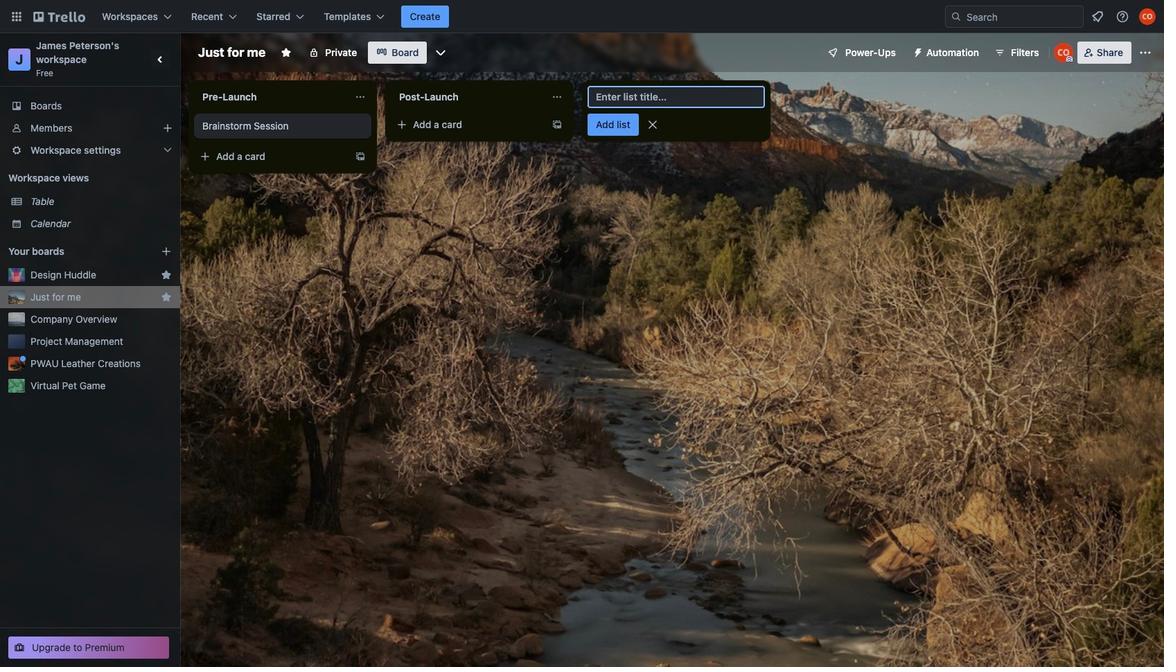 Task type: vqa. For each thing, say whether or not it's contained in the screenshot.
bottom "Christina Overa (christinaovera)" Image
yes



Task type: locate. For each thing, give the bounding box(es) containing it.
create from template… image
[[355, 151, 366, 162]]

1 starred icon image from the top
[[161, 270, 172, 281]]

None text field
[[194, 86, 349, 108]]

workspace navigation collapse icon image
[[151, 50, 171, 69]]

show menu image
[[1139, 46, 1153, 60]]

None text field
[[391, 86, 546, 108]]

0 vertical spatial starred icon image
[[161, 270, 172, 281]]

starred icon image
[[161, 270, 172, 281], [161, 292, 172, 303]]

christina overa (christinaovera) image
[[1140, 8, 1157, 25]]

back to home image
[[33, 6, 85, 28]]

this member is an admin of this board. image
[[1067, 56, 1073, 62]]

2 starred icon image from the top
[[161, 292, 172, 303]]

Board name text field
[[191, 42, 273, 64]]

search image
[[951, 11, 962, 22]]

1 vertical spatial starred icon image
[[161, 292, 172, 303]]

star or unstar board image
[[281, 47, 292, 58]]



Task type: describe. For each thing, give the bounding box(es) containing it.
sm image
[[908, 42, 927, 61]]

customize views image
[[434, 46, 448, 60]]

Search field
[[962, 7, 1084, 26]]

cancel list editing image
[[646, 118, 660, 132]]

open information menu image
[[1116, 10, 1130, 24]]

0 notifications image
[[1090, 8, 1107, 25]]

Enter list title… text field
[[588, 86, 766, 108]]

create from template… image
[[552, 119, 563, 130]]

primary element
[[0, 0, 1165, 33]]

add board image
[[161, 246, 172, 257]]

your boards with 6 items element
[[8, 243, 140, 260]]

christina overa (christinaovera) image
[[1055, 43, 1074, 62]]



